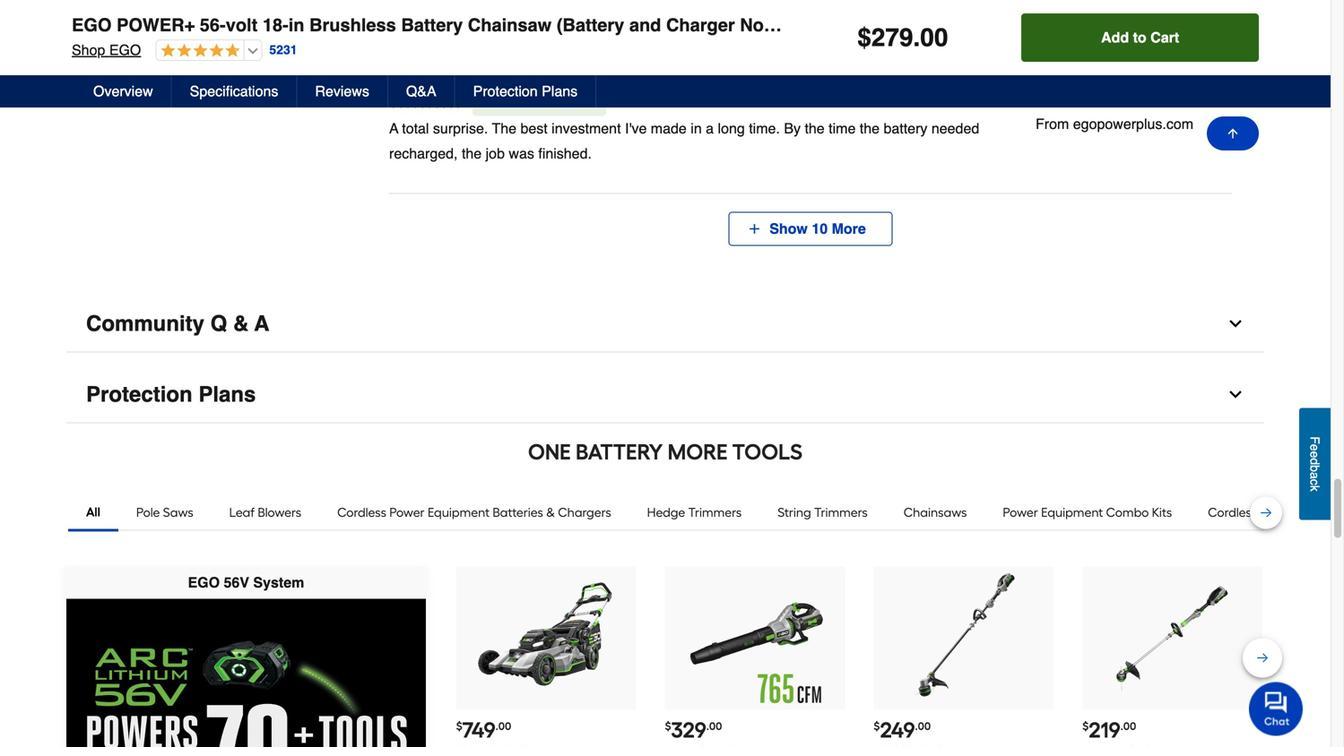 Task type: vqa. For each thing, say whether or not it's contained in the screenshot.
Battery
yes



Task type: describe. For each thing, give the bounding box(es) containing it.
recommend
[[534, 95, 599, 108]]

0 vertical spatial long
[[543, 60, 581, 81]]

community q & a button
[[66, 296, 1265, 353]]

$ 219 .00
[[1083, 718, 1136, 744]]

string trimmers
[[778, 505, 868, 520]]

power equipment combo kits
[[1003, 505, 1172, 520]]

reviews
[[315, 83, 369, 100]]

ego power+ 56-volt 18-in brushless battery chainsaw (battery and charger not included)
[[72, 15, 855, 35]]

0 vertical spatial and
[[629, 15, 661, 35]]

leaf blowers
[[229, 505, 301, 520]]

pole
[[136, 505, 160, 520]]

chevron down image for community q & a
[[1227, 315, 1245, 333]]

$ for 329
[[665, 720, 671, 733]]

249
[[880, 718, 915, 744]]

0 horizontal spatial in
[[289, 15, 304, 35]]

a inside a total surprise.  the best investment i've made in a long time. by the time the battery needed recharged, the job was finished.
[[389, 120, 398, 137]]

cordless for cordless electric push la
[[1208, 505, 1257, 520]]

community q & a
[[86, 311, 269, 336]]

chevron down image for protection plans
[[1227, 386, 1245, 404]]

k
[[1308, 486, 1322, 492]]

by
[[784, 120, 801, 137]]

.00 for 749
[[496, 720, 511, 733]]

system
[[253, 575, 304, 591]]

(battery
[[557, 15, 624, 35]]

$ 329 .00
[[665, 718, 722, 744]]

show
[[770, 220, 808, 237]]

total
[[402, 120, 429, 137]]

5231
[[269, 43, 297, 57]]

$ for 749
[[456, 720, 463, 733]]

q&a button
[[388, 75, 455, 108]]

batteries
[[493, 505, 543, 520]]

f e e d b a c k button
[[1299, 408, 1331, 520]]

scott
[[1078, 60, 1109, 74]]

to
[[1133, 29, 1147, 46]]

56v
[[224, 575, 249, 591]]

electric
[[1260, 505, 1302, 520]]

1 horizontal spatial &
[[546, 505, 555, 520]]

trimmers for hedge trimmers
[[688, 505, 742, 520]]

all button
[[68, 495, 118, 531]]

add to cart
[[1101, 29, 1179, 46]]

18-
[[263, 15, 289, 35]]

surprise.
[[433, 120, 488, 137]]

1 vertical spatial ego
[[109, 42, 141, 58]]

finished.
[[538, 145, 592, 162]]

ego powerload 56-volt 15-in split shaft battery string trimmer 2.5 ah (battery and charger included) image
[[892, 567, 1036, 711]]

the
[[492, 120, 517, 137]]

1 horizontal spatial protection plans
[[473, 83, 578, 100]]

1 power from the left
[[389, 505, 425, 520]]

1 vertical spatial battery
[[576, 439, 663, 465]]

hedge
[[647, 505, 685, 520]]

charger
[[666, 15, 735, 35]]

more for 10
[[832, 220, 866, 237]]

time
[[829, 120, 856, 137]]

chainsaw
[[468, 15, 552, 35]]

0 horizontal spatial &
[[233, 311, 249, 336]]

power+
[[117, 15, 195, 35]]

4.7 stars image
[[156, 43, 240, 60]]

string trimmers button
[[760, 495, 886, 531]]

needed
[[932, 120, 980, 137]]

pole saws
[[136, 505, 193, 520]]

q&a
[[406, 83, 436, 100]]

cutting
[[441, 60, 501, 81]]

ego 56v system
[[188, 575, 304, 591]]

was
[[509, 145, 534, 162]]

saws
[[163, 505, 193, 520]]

hedge trimmers button
[[629, 495, 760, 531]]

2 e from the top
[[1308, 451, 1322, 458]]

job
[[486, 145, 505, 162]]

overview
[[93, 83, 153, 100]]

investment
[[552, 120, 621, 137]]

ego for ego power+ 56-volt 18-in brushless battery chainsaw (battery and charger not included)
[[72, 15, 112, 35]]

chargers
[[558, 505, 611, 520]]

cordless electric push la
[[1208, 505, 1344, 520]]

1 equipment from the left
[[428, 505, 490, 520]]

arrow up image
[[1226, 126, 1240, 141]]

279
[[871, 23, 913, 52]]

recharged,
[[389, 145, 458, 162]]

$ for 249
[[874, 720, 880, 733]]

show 10 more
[[762, 220, 874, 237]]

egopowerplus.com
[[1073, 116, 1194, 132]]

trimmers for string trimmers
[[814, 505, 868, 520]]

leaf blowers button
[[211, 495, 319, 531]]

not
[[740, 15, 770, 35]]

plus image
[[747, 222, 762, 236]]

push
[[1305, 505, 1332, 520]]

$ for 279
[[858, 23, 871, 52]]

cordless for cordless power equipment batteries & chargers
[[337, 505, 386, 520]]

brushless
[[309, 15, 396, 35]]

all
[[86, 505, 100, 520]]

$ for 219
[[1083, 720, 1089, 733]]



Task type: locate. For each thing, give the bounding box(es) containing it.
protection down great cutting and long lasting
[[473, 83, 538, 100]]

1 vertical spatial plans
[[199, 382, 256, 407]]

1 vertical spatial protection
[[86, 382, 193, 407]]

2 chevron down image from the top
[[1227, 386, 1245, 404]]

a inside button
[[1308, 472, 1322, 479]]

in right made
[[691, 120, 702, 137]]

0 horizontal spatial equipment
[[428, 505, 490, 520]]

specifications button
[[172, 75, 297, 108]]

best
[[521, 120, 548, 137]]

ego power+ select cut 56-volt 21-in cordless self-propelled 7.5 ah (battery and charger included) image
[[475, 567, 618, 711]]

great
[[389, 60, 436, 81]]

1 vertical spatial a
[[1308, 472, 1322, 479]]

4 .00 from the left
[[1121, 720, 1136, 733]]

0 vertical spatial a
[[706, 120, 714, 137]]

protection plans down great cutting and long lasting
[[473, 83, 578, 100]]

equipment left batteries
[[428, 505, 490, 520]]

battery up chargers
[[576, 439, 663, 465]]

a right q
[[254, 311, 269, 336]]

1 horizontal spatial trimmers
[[814, 505, 868, 520]]

battery
[[884, 120, 928, 137]]

string
[[778, 505, 811, 520]]

would
[[499, 95, 531, 108]]

0 vertical spatial chevron down image
[[1227, 315, 1245, 333]]

.00 for 329
[[706, 720, 722, 733]]

community
[[86, 311, 204, 336]]

more right "10"
[[832, 220, 866, 237]]

trimmers
[[688, 505, 742, 520], [814, 505, 868, 520]]

specifications
[[190, 83, 278, 100]]

1 horizontal spatial equipment
[[1041, 505, 1103, 520]]

protection
[[473, 83, 538, 100], [86, 382, 193, 407]]

protection plans button up best
[[455, 75, 597, 108]]

protection plans button up one battery more tools
[[66, 367, 1265, 424]]

c
[[1308, 479, 1322, 486]]

plans
[[542, 83, 578, 100], [199, 382, 256, 407]]

1 vertical spatial chevron down image
[[1227, 386, 1245, 404]]

great cutting and long lasting
[[389, 60, 643, 81]]

d
[[1308, 458, 1322, 465]]

219
[[1089, 718, 1121, 744]]

kits
[[1152, 505, 1172, 520]]

cordless right blowers
[[337, 505, 386, 520]]

1 horizontal spatial and
[[629, 15, 661, 35]]

ego power+ 56-volt 765-cfm 200-mph battery handheld leaf blower 5 ah (battery and charger included) image
[[683, 567, 827, 711]]

1 horizontal spatial more
[[832, 220, 866, 237]]

ego left 56v
[[188, 575, 220, 591]]

made
[[651, 120, 687, 137]]

b
[[1308, 465, 1322, 472]]

1 vertical spatial more
[[668, 439, 728, 465]]

ego 56v system image
[[66, 599, 426, 748]]

& right q
[[233, 311, 249, 336]]

trimmers right hedge
[[688, 505, 742, 520]]

1 cordless from the left
[[337, 505, 386, 520]]

power
[[389, 505, 425, 520], [1003, 505, 1038, 520]]

more for battery
[[668, 439, 728, 465]]

q
[[210, 311, 227, 336]]

0 horizontal spatial long
[[543, 60, 581, 81]]

f e e d b a c k
[[1308, 437, 1322, 492]]

ego for ego 56v system
[[188, 575, 220, 591]]

0 horizontal spatial and
[[506, 60, 538, 81]]

add to cart button
[[1022, 13, 1259, 62]]

equipment left combo at right
[[1041, 505, 1103, 520]]

00
[[920, 23, 948, 52]]

1 horizontal spatial the
[[805, 120, 825, 137]]

from
[[1036, 116, 1069, 132]]

0 vertical spatial a
[[389, 120, 398, 137]]

1 vertical spatial long
[[718, 120, 745, 137]]

add
[[1101, 29, 1129, 46]]

a left the total
[[389, 120, 398, 137]]

cordless power equipment batteries & chargers
[[337, 505, 611, 520]]

.00 for 219
[[1121, 720, 1136, 733]]

.00 inside $ 329 .00
[[706, 720, 722, 733]]

0 vertical spatial &
[[233, 311, 249, 336]]

0 vertical spatial battery
[[401, 15, 463, 35]]

plans down q
[[199, 382, 256, 407]]

1 vertical spatial protection plans
[[86, 382, 256, 407]]

time.
[[749, 120, 780, 137]]

cordless left 'electric'
[[1208, 505, 1257, 520]]

1 horizontal spatial plans
[[542, 83, 578, 100]]

1 horizontal spatial a
[[1308, 472, 1322, 479]]

from egopowerplus.com
[[1036, 116, 1194, 132]]

e
[[1308, 444, 1322, 451], [1308, 451, 1322, 458]]

0 horizontal spatial battery
[[401, 15, 463, 35]]

chainsaws button
[[886, 495, 985, 531]]

battery
[[401, 15, 463, 35], [576, 439, 663, 465]]

0 horizontal spatial power
[[389, 505, 425, 520]]

ego up shop
[[72, 15, 112, 35]]

0 vertical spatial in
[[289, 15, 304, 35]]

protection down the community
[[86, 382, 193, 407]]

0 horizontal spatial cordless
[[337, 505, 386, 520]]

a inside button
[[254, 311, 269, 336]]

protection plans down community q & a
[[86, 382, 256, 407]]

3 .00 from the left
[[915, 720, 931, 733]]

cordless
[[337, 505, 386, 520], [1208, 505, 1257, 520]]

2 equipment from the left
[[1041, 505, 1103, 520]]

lasting
[[586, 60, 643, 81]]

0 vertical spatial protection plans button
[[455, 75, 597, 108]]

e up the d
[[1308, 444, 1322, 451]]

1 vertical spatial and
[[506, 60, 538, 81]]

chevron down image
[[1227, 315, 1245, 333], [1227, 386, 1245, 404]]

plans up best
[[542, 83, 578, 100]]

2 vertical spatial ego
[[188, 575, 220, 591]]

cordless power equipment batteries & chargers button
[[319, 495, 629, 531]]

pole saws button
[[118, 495, 211, 531]]

0 vertical spatial protection
[[473, 83, 538, 100]]

1 horizontal spatial cordless
[[1208, 505, 1257, 520]]

0 horizontal spatial protection
[[86, 382, 193, 407]]

0 horizontal spatial trimmers
[[688, 505, 742, 520]]

long left time.
[[718, 120, 745, 137]]

leaf
[[229, 505, 255, 520]]

$ inside the $ 249 .00
[[874, 720, 880, 733]]

.00 for 249
[[915, 720, 931, 733]]

chainsaws
[[904, 505, 967, 520]]

long up recommend
[[543, 60, 581, 81]]

2 cordless from the left
[[1208, 505, 1257, 520]]

would recommend
[[499, 95, 599, 108]]

1 .00 from the left
[[496, 720, 511, 733]]

the left the "job" on the top left of the page
[[462, 145, 482, 162]]

chevron down image inside the community q & a button
[[1227, 315, 1245, 333]]

a right made
[[706, 120, 714, 137]]

chat invite button image
[[1249, 682, 1304, 737]]

0 horizontal spatial the
[[462, 145, 482, 162]]

in
[[289, 15, 304, 35], [691, 120, 702, 137]]

.00 inside the $ 249 .00
[[915, 720, 931, 733]]

in up 5231
[[289, 15, 304, 35]]

1 vertical spatial a
[[254, 311, 269, 336]]

$ inside "$ 749 .00"
[[456, 720, 463, 733]]

1 horizontal spatial battery
[[576, 439, 663, 465]]

in inside a total surprise.  the best investment i've made in a long time. by the time the battery needed recharged, the job was finished.
[[691, 120, 702, 137]]

1 vertical spatial protection plans button
[[66, 367, 1265, 424]]

tools
[[732, 439, 803, 465]]

a inside a total surprise.  the best investment i've made in a long time. by the time the battery needed recharged, the job was finished.
[[706, 120, 714, 137]]

$ 279 . 00
[[858, 23, 948, 52]]

long
[[543, 60, 581, 81], [718, 120, 745, 137]]

1 e from the top
[[1308, 444, 1322, 451]]

hedge trimmers
[[647, 505, 742, 520]]

1 horizontal spatial protection
[[473, 83, 538, 100]]

one
[[528, 439, 571, 465]]

$ inside $ 219 .00
[[1083, 720, 1089, 733]]

a
[[706, 120, 714, 137], [1308, 472, 1322, 479]]

.00 inside $ 219 .00
[[1121, 720, 1136, 733]]

0 horizontal spatial a
[[706, 120, 714, 137]]

ego powerload 56-volt 15-in telescopic shaft battery string trimmer 2.5 ah (battery and charger included) image
[[1101, 567, 1244, 711]]

trimmers right string
[[814, 505, 868, 520]]

shop ego
[[72, 42, 141, 58]]

trimmers inside string trimmers button
[[814, 505, 868, 520]]

a up k
[[1308, 472, 1322, 479]]

2 trimmers from the left
[[814, 505, 868, 520]]

cordless electric push la button
[[1190, 495, 1344, 531]]

f
[[1308, 437, 1322, 444]]

0 horizontal spatial protection plans
[[86, 382, 256, 407]]

volt
[[226, 15, 258, 35]]

.00 inside "$ 749 .00"
[[496, 720, 511, 733]]

included)
[[775, 15, 855, 35]]

trimmers inside hedge trimmers button
[[688, 505, 742, 520]]

5 stars image
[[389, 94, 463, 113]]

329
[[671, 718, 706, 744]]

and right the (battery
[[629, 15, 661, 35]]

2 power from the left
[[1003, 505, 1038, 520]]

the right the time
[[860, 120, 880, 137]]

2 horizontal spatial the
[[860, 120, 880, 137]]

749
[[463, 718, 496, 744]]

1 horizontal spatial power
[[1003, 505, 1038, 520]]

protection plans button
[[455, 75, 597, 108], [66, 367, 1265, 424]]

$ inside $ 329 .00
[[665, 720, 671, 733]]

0 horizontal spatial plans
[[199, 382, 256, 407]]

0 vertical spatial protection plans
[[473, 83, 578, 100]]

more
[[832, 220, 866, 237], [668, 439, 728, 465]]

randy scott
[[1036, 60, 1109, 74]]

combo
[[1106, 505, 1149, 520]]

1 horizontal spatial long
[[718, 120, 745, 137]]

power equipment combo kits button
[[985, 495, 1190, 531]]

.
[[913, 23, 920, 52]]

1 horizontal spatial in
[[691, 120, 702, 137]]

0 vertical spatial more
[[832, 220, 866, 237]]

0 horizontal spatial more
[[668, 439, 728, 465]]

0 vertical spatial plans
[[542, 83, 578, 100]]

and up the would
[[506, 60, 538, 81]]

10
[[812, 220, 828, 237]]

1 vertical spatial in
[[691, 120, 702, 137]]

checkmark image
[[480, 94, 494, 108]]

0 vertical spatial ego
[[72, 15, 112, 35]]

56-
[[200, 15, 226, 35]]

ego right shop
[[109, 42, 141, 58]]

0 horizontal spatial a
[[254, 311, 269, 336]]

battery up great
[[401, 15, 463, 35]]

1 trimmers from the left
[[688, 505, 742, 520]]

e up b
[[1308, 451, 1322, 458]]

1 chevron down image from the top
[[1227, 315, 1245, 333]]

$ 749 .00
[[456, 718, 511, 744]]

randy
[[1036, 60, 1074, 74]]

1 horizontal spatial a
[[389, 120, 398, 137]]

blowers
[[258, 505, 301, 520]]

a
[[389, 120, 398, 137], [254, 311, 269, 336]]

1 vertical spatial &
[[546, 505, 555, 520]]

more up 'hedge trimmers'
[[668, 439, 728, 465]]

a total surprise.  the best investment i've made in a long time. by the time the battery needed recharged, the job was finished.
[[389, 120, 980, 162]]

cart
[[1151, 29, 1179, 46]]

$ 249 .00
[[874, 718, 931, 744]]

the right by at right top
[[805, 120, 825, 137]]

one battery more tools
[[528, 439, 803, 465]]

& right batteries
[[546, 505, 555, 520]]

i've
[[625, 120, 647, 137]]

ego
[[72, 15, 112, 35], [109, 42, 141, 58], [188, 575, 220, 591]]

2 .00 from the left
[[706, 720, 722, 733]]

long inside a total surprise.  the best investment i've made in a long time. by the time the battery needed recharged, the job was finished.
[[718, 120, 745, 137]]



